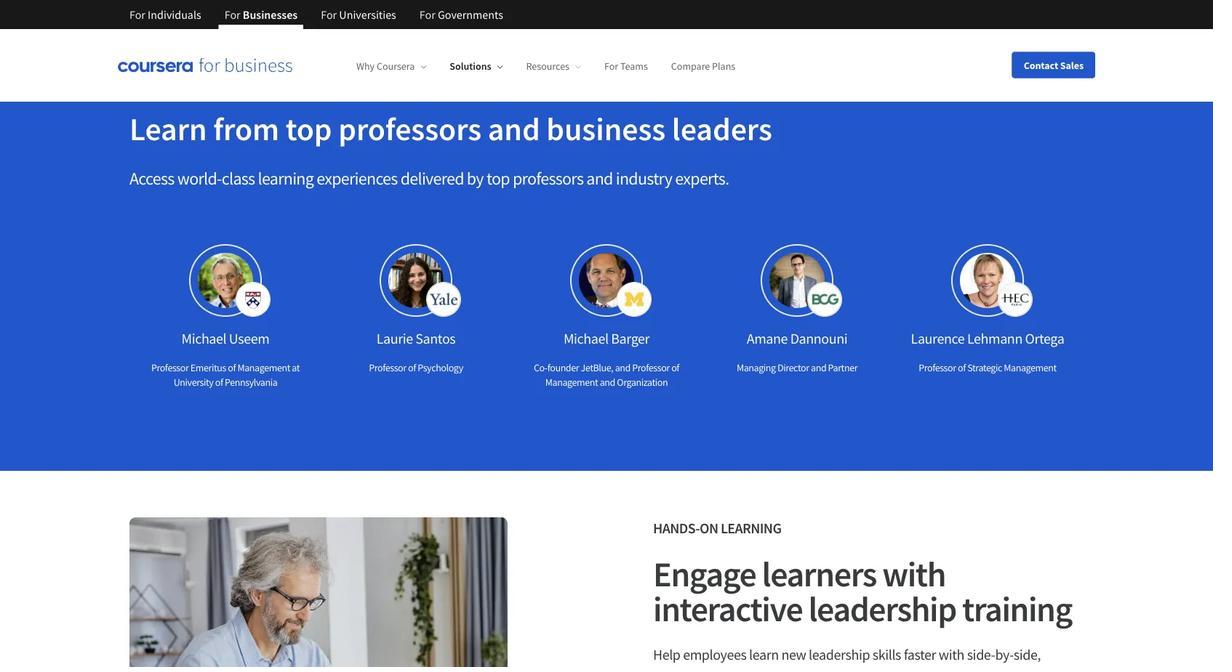 Task type: describe. For each thing, give the bounding box(es) containing it.
compare plans link
[[671, 60, 736, 73]]

interactive
[[653, 588, 803, 632]]

professor for laurie santos
[[369, 362, 406, 375]]

why
[[356, 60, 375, 73]]

amane
[[747, 330, 788, 348]]

coursera for business image
[[118, 58, 292, 73]]

contact sales
[[1024, 59, 1084, 72]]

for left "teams"
[[605, 60, 619, 73]]

university
[[174, 376, 213, 389]]

expert
[[130, 76, 167, 91]]

management for useem
[[238, 362, 290, 375]]

and left partner
[[811, 362, 827, 375]]

for teams link
[[605, 60, 648, 73]]

delivered
[[401, 168, 464, 190]]

training
[[963, 588, 1072, 632]]

world-
[[177, 168, 222, 190]]

coursera
[[377, 60, 415, 73]]

businesses
[[243, 7, 298, 22]]

for for universities
[[321, 7, 337, 22]]

management for lehmann
[[1004, 362, 1057, 375]]

for governments
[[420, 7, 503, 22]]

michael for michael barger
[[564, 330, 609, 348]]

leaders
[[672, 108, 772, 149]]

teams
[[621, 60, 648, 73]]

leadership for with
[[809, 588, 957, 632]]

access
[[130, 168, 174, 190]]

engage learners with interactive leadership training
[[653, 553, 1072, 632]]

and left industry
[[587, 168, 613, 190]]

managing
[[737, 362, 776, 375]]

by-
[[996, 646, 1014, 665]]

experts.
[[675, 168, 729, 190]]

useem
[[229, 330, 270, 348]]

dannouni
[[791, 330, 848, 348]]

faster
[[904, 646, 936, 665]]

solutions
[[450, 60, 491, 73]]

emeritus
[[190, 362, 226, 375]]

with inside help employees learn new leadership skills faster with side-by-side,
[[939, 646, 965, 665]]

professor for laurence lehmann ortega
[[919, 362, 956, 375]]

access world-class learning experiences delivered by top professors and industry experts.
[[130, 168, 729, 190]]

compare
[[671, 60, 710, 73]]

professor emeritus of management at university of pennsylvania
[[151, 362, 300, 389]]

1 vertical spatial professors
[[513, 168, 584, 190]]

from
[[213, 108, 279, 149]]

individuals
[[148, 7, 201, 22]]

class
[[222, 168, 255, 190]]

and up "organization"
[[615, 362, 631, 375]]

jetblue,
[[581, 362, 614, 375]]

sales
[[1061, 59, 1084, 72]]

for universities
[[321, 7, 396, 22]]

for individuals
[[130, 7, 201, 22]]

and down jetblue,
[[600, 376, 615, 389]]

learn
[[130, 108, 207, 149]]

help
[[653, 646, 681, 665]]

pennsylvania
[[225, 376, 277, 389]]

industry
[[616, 168, 672, 190]]

governments
[[438, 7, 503, 22]]

managing director and partner
[[737, 362, 858, 375]]

lehmann
[[968, 330, 1023, 348]]

for teams
[[605, 60, 648, 73]]

experiences
[[317, 168, 398, 190]]

partner
[[828, 362, 858, 375]]



Task type: vqa. For each thing, say whether or not it's contained in the screenshot.


Task type: locate. For each thing, give the bounding box(es) containing it.
michael
[[182, 330, 226, 348], [564, 330, 609, 348]]

michael up jetblue,
[[564, 330, 609, 348]]

plans
[[712, 60, 736, 73]]

0 horizontal spatial michael
[[182, 330, 226, 348]]

of inside 'co-founder jetblue, and professor of management and organization'
[[672, 362, 680, 375]]

management inside professor emeritus of management at university of pennsylvania
[[238, 362, 290, 375]]

contact
[[1024, 59, 1059, 72]]

michael for michael useem
[[182, 330, 226, 348]]

banner navigation
[[118, 0, 515, 29]]

compare plans
[[671, 60, 736, 73]]

professor down laurence
[[919, 362, 956, 375]]

hands-
[[653, 520, 700, 538]]

leadership
[[809, 588, 957, 632], [809, 646, 870, 665]]

learning
[[721, 520, 782, 538]]

universities
[[339, 7, 396, 22]]

skills
[[873, 646, 901, 665]]

professor inside professor emeritus of management at university of pennsylvania
[[151, 362, 189, 375]]

resources link
[[526, 60, 581, 73]]

employees
[[683, 646, 747, 665]]

0 vertical spatial top
[[286, 108, 332, 149]]

1 vertical spatial top
[[487, 168, 510, 190]]

1 horizontal spatial michael
[[564, 330, 609, 348]]

0 horizontal spatial management
[[238, 362, 290, 375]]

0 vertical spatial with
[[883, 553, 946, 597]]

0 vertical spatial leadership
[[809, 588, 957, 632]]

and down resources
[[488, 108, 540, 149]]

learn
[[749, 646, 779, 665]]

co-
[[534, 362, 548, 375]]

2 michael from the left
[[564, 330, 609, 348]]

learn from top professors and business leaders
[[130, 108, 772, 149]]

engage
[[653, 553, 756, 597]]

why coursera link
[[356, 60, 427, 73]]

michael useem
[[182, 330, 270, 348]]

laurie
[[377, 330, 413, 348]]

solutions link
[[450, 60, 503, 73]]

professor down laurie
[[369, 362, 406, 375]]

1 professor from the left
[[151, 362, 189, 375]]

2 professor from the left
[[369, 362, 406, 375]]

michael barger
[[564, 330, 650, 348]]

barger
[[611, 330, 650, 348]]

santos
[[416, 330, 456, 348]]

expert instruction
[[130, 76, 237, 91]]

leadership for learn
[[809, 646, 870, 665]]

leadership right new
[[809, 646, 870, 665]]

at
[[292, 362, 300, 375]]

professor up "organization"
[[632, 362, 670, 375]]

business
[[547, 108, 666, 149]]

1 horizontal spatial management
[[546, 376, 598, 389]]

professor inside 'co-founder jetblue, and professor of management and organization'
[[632, 362, 670, 375]]

professor up university
[[151, 362, 189, 375]]

co-founder jetblue, and professor of management and organization
[[534, 362, 680, 389]]

strategic
[[968, 362, 1003, 375]]

for for businesses
[[225, 7, 241, 22]]

management down 'ortega'
[[1004, 362, 1057, 375]]

founder
[[548, 362, 579, 375]]

professor of strategic management
[[919, 362, 1057, 375]]

for businesses
[[225, 7, 298, 22]]

top right by
[[487, 168, 510, 190]]

on
[[700, 520, 718, 538]]

psychology
[[418, 362, 463, 375]]

hands-on learning
[[653, 520, 782, 538]]

1 vertical spatial leadership
[[809, 646, 870, 665]]

professor of psychology
[[369, 362, 463, 375]]

management down founder
[[546, 376, 598, 389]]

management up 'pennsylvania'
[[238, 362, 290, 375]]

3 professor from the left
[[632, 362, 670, 375]]

ortega
[[1025, 330, 1065, 348]]

with
[[883, 553, 946, 597], [939, 646, 965, 665]]

why coursera
[[356, 60, 415, 73]]

michael up the emeritus
[[182, 330, 226, 348]]

for left governments
[[420, 7, 436, 22]]

organization
[[617, 376, 668, 389]]

1 vertical spatial with
[[939, 646, 965, 665]]

director
[[778, 362, 810, 375]]

resources
[[526, 60, 570, 73]]

professor for michael useem
[[151, 362, 189, 375]]

for for governments
[[420, 7, 436, 22]]

by
[[467, 168, 484, 190]]

help employees learn new leadership skills faster with side-by-side,
[[653, 646, 1061, 668]]

instruction
[[169, 76, 237, 91]]

leadership inside help employees learn new leadership skills faster with side-by-side,
[[809, 646, 870, 665]]

leadership inside engage learners with interactive leadership training
[[809, 588, 957, 632]]

amane dannouni
[[747, 330, 848, 348]]

of
[[228, 362, 236, 375], [408, 362, 416, 375], [672, 362, 680, 375], [958, 362, 966, 375], [215, 376, 223, 389]]

management
[[238, 362, 290, 375], [1004, 362, 1057, 375], [546, 376, 598, 389]]

contact sales button
[[1013, 52, 1096, 78]]

laurie santos
[[377, 330, 456, 348]]

1 horizontal spatial professors
[[513, 168, 584, 190]]

1 michael from the left
[[182, 330, 226, 348]]

for left individuals on the left of page
[[130, 7, 145, 22]]

laurence
[[911, 330, 965, 348]]

with inside engage learners with interactive leadership training
[[883, 553, 946, 597]]

and
[[488, 108, 540, 149], [587, 168, 613, 190], [615, 362, 631, 375], [811, 362, 827, 375], [600, 376, 615, 389]]

learning
[[258, 168, 314, 190]]

management inside 'co-founder jetblue, and professor of management and organization'
[[546, 376, 598, 389]]

laurence lehmann ortega
[[911, 330, 1065, 348]]

side-
[[967, 646, 996, 665]]

1 horizontal spatial top
[[487, 168, 510, 190]]

for left the universities
[[321, 7, 337, 22]]

leadership up skills
[[809, 588, 957, 632]]

for for individuals
[[130, 7, 145, 22]]

4 professor from the left
[[919, 362, 956, 375]]

professors
[[339, 108, 482, 149], [513, 168, 584, 190]]

0 horizontal spatial top
[[286, 108, 332, 149]]

new
[[782, 646, 807, 665]]

learners
[[762, 553, 877, 597]]

for
[[130, 7, 145, 22], [225, 7, 241, 22], [321, 7, 337, 22], [420, 7, 436, 22], [605, 60, 619, 73]]

top up learning
[[286, 108, 332, 149]]

side,
[[1014, 646, 1041, 665]]

top
[[286, 108, 332, 149], [487, 168, 510, 190]]

for left businesses
[[225, 7, 241, 22]]

0 horizontal spatial professors
[[339, 108, 482, 149]]

0 vertical spatial professors
[[339, 108, 482, 149]]

2 horizontal spatial management
[[1004, 362, 1057, 375]]

professor
[[151, 362, 189, 375], [369, 362, 406, 375], [632, 362, 670, 375], [919, 362, 956, 375]]



